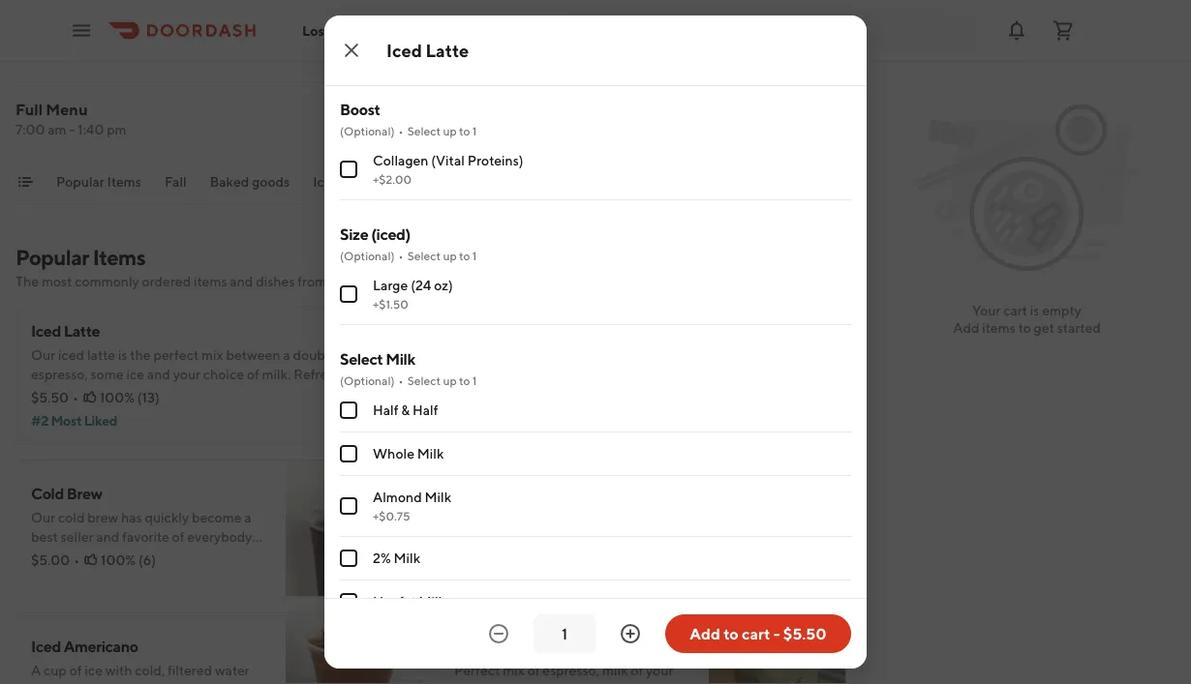 Task type: locate. For each thing, give the bounding box(es) containing it.
0 vertical spatial up
[[443, 124, 457, 138]]

select up collagen
[[407, 124, 441, 138]]

half right &
[[413, 403, 438, 419]]

half left &
[[373, 403, 399, 419]]

0 horizontal spatial is
[[118, 347, 127, 363]]

1 for milk
[[473, 374, 477, 388]]

iced up our
[[31, 322, 61, 341]]

iced inside dialog
[[387, 40, 422, 61]]

items right ordered
[[194, 274, 227, 290]]

100% for iced latte
[[100, 390, 135, 406]]

of left 5 in the left of the page
[[42, 17, 52, 31]]

2 (optional) from the top
[[340, 249, 395, 263]]

and up the weather.
[[147, 367, 170, 383]]

weather.
[[144, 386, 196, 402]]

perfect
[[154, 347, 199, 363], [57, 386, 102, 402]]

size (iced) group
[[340, 224, 852, 326]]

iced americano image
[[286, 613, 423, 685]]

popular for popular items
[[56, 174, 104, 190]]

milk right 2%
[[394, 551, 421, 567]]

increase quantity by 1 image
[[619, 623, 642, 646]]

0 horizontal spatial items
[[194, 274, 227, 290]]

items up commonly
[[93, 245, 145, 270]]

(optional) down shot
[[340, 374, 395, 388]]

• down (iced)
[[399, 249, 404, 263]]

latte for iced latte our iced latte is the perfect mix between a double shot of espresso, some ice and your choice of milk. refreshing, tasty and perfect in any weather. 16 oz.
[[64, 322, 100, 341]]

popular down 1:40
[[56, 174, 104, 190]]

decrease quantity by 1 image
[[487, 623, 511, 646]]

1 vertical spatial 100%
[[101, 553, 136, 569]]

baked goods
[[210, 174, 290, 190]]

add up add to cart - $5.50
[[797, 562, 823, 578]]

items
[[194, 274, 227, 290], [983, 320, 1016, 336]]

1 (optional) from the top
[[340, 124, 395, 138]]

half & half
[[373, 403, 438, 419]]

up right the tasty
[[443, 374, 457, 388]]

None checkbox
[[340, 286, 357, 303]]

popular items button
[[56, 172, 141, 203]]

0 vertical spatial items
[[194, 274, 227, 290]]

2 vertical spatial (optional)
[[340, 374, 395, 388]]

boost group
[[340, 99, 852, 201]]

brew
[[67, 485, 102, 503]]

iced left frank at top left
[[313, 174, 340, 190]]

iced for iced vanilla latte
[[454, 638, 484, 656]]

0 vertical spatial of
[[42, 17, 52, 31]]

items for popular items the most commonly ordered items and dishes from this store
[[93, 245, 145, 270]]

boost (optional) • select up to 1
[[340, 100, 477, 138]]

size
[[340, 225, 368, 244]]

milk right shot
[[386, 350, 415, 369]]

tasty
[[367, 367, 397, 383]]

• right the tasty
[[399, 374, 404, 388]]

0 horizontal spatial and
[[31, 386, 54, 402]]

boost
[[340, 100, 380, 119]]

of 5 stars
[[42, 17, 87, 31]]

milk for whole
[[417, 446, 444, 462]]

items down your
[[983, 320, 1016, 336]]

from
[[298, 274, 327, 290]]

(optional) inside size (iced) (optional) • select up to 1
[[340, 249, 395, 263]]

add inside add to cart - $5.50 button
[[690, 625, 721, 644]]

0 vertical spatial popular
[[56, 174, 104, 190]]

up up (vital
[[443, 124, 457, 138]]

1 vertical spatial cart
[[742, 625, 771, 644]]

Half & Half checkbox
[[340, 402, 357, 419]]

latte inside dialog
[[426, 40, 469, 61]]

•
[[399, 124, 404, 138], [399, 249, 404, 263], [399, 374, 404, 388], [73, 390, 78, 406], [74, 553, 80, 569]]

full
[[16, 100, 43, 119]]

and down espresso,
[[31, 386, 54, 402]]

items left fall
[[107, 174, 141, 190]]

• inside size (iced) (optional) • select up to 1
[[399, 249, 404, 263]]

up
[[443, 124, 457, 138], [443, 249, 457, 263], [443, 374, 457, 388]]

1 horizontal spatial -
[[774, 625, 780, 644]]

(optional) inside "select milk (optional) • select up to 1"
[[340, 374, 395, 388]]

is up get
[[1031, 303, 1040, 319]]

0 vertical spatial and
[[230, 274, 253, 290]]

0 vertical spatial is
[[1031, 303, 1040, 319]]

1 vertical spatial -
[[774, 625, 780, 644]]

$5.50 inside add to cart - $5.50 button
[[784, 625, 827, 644]]

1 inside "select milk (optional) • select up to 1"
[[473, 374, 477, 388]]

up up oz)
[[443, 249, 457, 263]]

select
[[407, 124, 441, 138], [407, 249, 441, 263], [340, 350, 383, 369], [407, 374, 441, 388]]

large (24 oz) +$1.50
[[373, 278, 453, 311]]

espresso,
[[31, 367, 88, 383]]

Whole Milk checkbox
[[340, 446, 357, 463]]

add down your
[[953, 320, 980, 336]]

is inside iced latte our iced latte is the perfect mix between a double shot of espresso, some ice and your choice of milk. refreshing, tasty and perfect in any weather. 16 oz.
[[118, 347, 127, 363]]

latte
[[87, 347, 115, 363]]

$5.50
[[31, 390, 69, 406], [784, 625, 827, 644]]

and inside popular items the most commonly ordered items and dishes from this store
[[230, 274, 253, 290]]

oz.
[[215, 386, 233, 402]]

0 horizontal spatial of
[[42, 17, 52, 31]]

0 vertical spatial 100%
[[100, 390, 135, 406]]

latte right 'hot'
[[483, 485, 520, 503]]

add button for hot latte
[[785, 555, 835, 586]]

popular inside popular items the most commonly ordered items and dishes from this store
[[16, 245, 89, 270]]

and left the dishes
[[230, 274, 253, 290]]

items inside popular items the most commonly ordered items and dishes from this store
[[194, 274, 227, 290]]

latte right vanilla
[[535, 638, 572, 656]]

to for cart
[[1019, 320, 1032, 336]]

proteins)
[[468, 153, 524, 169]]

(6)
[[138, 553, 156, 569]]

0 vertical spatial (optional)
[[340, 124, 395, 138]]

iced frank specials button
[[313, 172, 432, 203]]

1 vertical spatial is
[[118, 347, 127, 363]]

up for milk
[[443, 374, 457, 388]]

select up (24 at the left top of the page
[[407, 249, 441, 263]]

specials
[[381, 174, 432, 190]]

1 inside size (iced) (optional) • select up to 1
[[473, 249, 477, 263]]

popular inside popular items button
[[56, 174, 104, 190]]

- inside button
[[774, 625, 780, 644]]

3 1 from the top
[[473, 374, 477, 388]]

milk for select
[[386, 350, 415, 369]]

0 vertical spatial cart
[[1004, 303, 1028, 319]]

1 horizontal spatial cart
[[1004, 303, 1028, 319]]

1 1 from the top
[[473, 124, 477, 138]]

our
[[31, 347, 55, 363]]

2 horizontal spatial of
[[369, 347, 381, 363]]

almond blueberry overnight oats image
[[709, 307, 847, 445]]

half
[[373, 403, 399, 419], [413, 403, 438, 419]]

None checkbox
[[340, 161, 357, 178], [340, 498, 357, 515], [340, 161, 357, 178], [340, 498, 357, 515]]

size (iced) (optional) • select up to 1
[[340, 225, 477, 263]]

2 vertical spatial and
[[31, 386, 54, 402]]

latte up iced
[[64, 322, 100, 341]]

iced inside iced latte our iced latte is the perfect mix between a double shot of espresso, some ice and your choice of milk. refreshing, tasty and perfect in any weather. 16 oz.
[[31, 322, 61, 341]]

latte for hot latte
[[483, 485, 520, 503]]

2 1 from the top
[[473, 249, 477, 263]]

1 vertical spatial popular
[[16, 245, 89, 270]]

add button up whole at the left
[[362, 402, 412, 433]]

iced inside button
[[313, 174, 340, 190]]

1 horizontal spatial $5.50
[[784, 625, 827, 644]]

is left the
[[118, 347, 127, 363]]

milk.
[[262, 367, 291, 383]]

to
[[459, 124, 470, 138], [459, 249, 470, 263], [1019, 320, 1032, 336], [459, 374, 470, 388], [724, 625, 739, 644]]

popular up most
[[16, 245, 89, 270]]

0 vertical spatial $5.50
[[31, 390, 69, 406]]

add
[[953, 320, 980, 336], [373, 409, 400, 425], [373, 562, 400, 578], [797, 562, 823, 578], [690, 625, 721, 644]]

is inside your cart is empty add items to get started
[[1031, 303, 1040, 319]]

1 horizontal spatial items
[[983, 320, 1016, 336]]

(optional) for select
[[340, 374, 395, 388]]

to inside "select milk (optional) • select up to 1"
[[459, 374, 470, 388]]

• up collagen
[[399, 124, 404, 138]]

iced left americano
[[31, 638, 61, 656]]

add button up add to cart - $5.50
[[785, 555, 835, 586]]

of up the tasty
[[369, 347, 381, 363]]

1 half from the left
[[373, 403, 399, 419]]

(optional) down size
[[340, 249, 395, 263]]

add to cart - $5.50 button
[[666, 615, 852, 654]]

1 up from the top
[[443, 124, 457, 138]]

milk
[[386, 350, 415, 369], [417, 446, 444, 462], [425, 490, 451, 506], [394, 551, 421, 567], [419, 594, 446, 610]]

1 vertical spatial and
[[147, 367, 170, 383]]

goods
[[252, 174, 290, 190]]

items inside popular items the most commonly ordered items and dishes from this store
[[93, 245, 145, 270]]

your cart is empty add items to get started
[[953, 303, 1101, 336]]

angeles
[[327, 23, 379, 39]]

up inside "select milk (optional) • select up to 1"
[[443, 374, 457, 388]]

perfect up your
[[154, 347, 199, 363]]

(optional)
[[340, 124, 395, 138], [340, 249, 395, 263], [340, 374, 395, 388]]

is
[[1031, 303, 1040, 319], [118, 347, 127, 363]]

(optional) down boost
[[340, 124, 395, 138]]

popular
[[56, 174, 104, 190], [16, 245, 89, 270]]

add button up "nonfat"
[[362, 555, 412, 586]]

milk inside "select milk (optional) • select up to 1"
[[386, 350, 415, 369]]

cart
[[1004, 303, 1028, 319], [742, 625, 771, 644]]

Current quantity is 1 number field
[[545, 624, 584, 645]]

1 vertical spatial items
[[983, 320, 1016, 336]]

between
[[226, 347, 280, 363]]

3 up from the top
[[443, 374, 457, 388]]

2 up from the top
[[443, 249, 457, 263]]

of
[[42, 17, 52, 31], [369, 347, 381, 363], [247, 367, 259, 383]]

0 horizontal spatial perfect
[[57, 386, 102, 402]]

of down between
[[247, 367, 259, 383]]

and
[[230, 274, 253, 290], [147, 367, 170, 383], [31, 386, 54, 402]]

to inside your cart is empty add items to get started
[[1019, 320, 1032, 336]]

2 vertical spatial of
[[247, 367, 259, 383]]

1 vertical spatial (optional)
[[340, 249, 395, 263]]

add inside your cart is empty add items to get started
[[953, 320, 980, 336]]

(optional) inside boost (optional) • select up to 1
[[340, 124, 395, 138]]

2 vertical spatial up
[[443, 374, 457, 388]]

latte inside iced latte our iced latte is the perfect mix between a double shot of espresso, some ice and your choice of milk. refreshing, tasty and perfect in any weather. 16 oz.
[[64, 322, 100, 341]]

2 horizontal spatial and
[[230, 274, 253, 290]]

milk right "nonfat"
[[419, 594, 446, 610]]

milk inside almond milk +$0.75
[[425, 490, 451, 506]]

add right increase quantity by 1 image
[[690, 625, 721, 644]]

popular items
[[56, 174, 141, 190]]

3 (optional) from the top
[[340, 374, 395, 388]]

to for (iced)
[[459, 249, 470, 263]]

0 vertical spatial 1
[[473, 124, 477, 138]]

to inside boost (optional) • select up to 1
[[459, 124, 470, 138]]

1 vertical spatial 1
[[473, 249, 477, 263]]

fall button
[[165, 172, 187, 203]]

up inside size (iced) (optional) • select up to 1
[[443, 249, 457, 263]]

• inside "select milk (optional) • select up to 1"
[[399, 374, 404, 388]]

1 vertical spatial up
[[443, 249, 457, 263]]

1 vertical spatial items
[[93, 245, 145, 270]]

hot latte
[[454, 485, 520, 503]]

this
[[329, 274, 352, 290]]

items inside popular items button
[[107, 174, 141, 190]]

perfect up #2 most liked
[[57, 386, 102, 402]]

order button
[[408, 39, 513, 78]]

milk left 'hot'
[[425, 490, 451, 506]]

items for popular items
[[107, 174, 141, 190]]

milk right whole at the left
[[417, 446, 444, 462]]

1 vertical spatial $5.50
[[784, 625, 827, 644]]

items
[[107, 174, 141, 190], [93, 245, 145, 270]]

0 horizontal spatial half
[[373, 403, 399, 419]]

1 horizontal spatial perfect
[[154, 347, 199, 363]]

started
[[1058, 320, 1101, 336]]

1 horizontal spatial is
[[1031, 303, 1040, 319]]

to inside size (iced) (optional) • select up to 1
[[459, 249, 470, 263]]

0 horizontal spatial -
[[69, 122, 75, 138]]

7:00
[[16, 122, 45, 138]]

iced left decrease quantity by 1 image
[[454, 638, 484, 656]]

0 horizontal spatial cart
[[742, 625, 771, 644]]

100% down some
[[100, 390, 135, 406]]

100% (6)
[[101, 553, 156, 569]]

-
[[69, 122, 75, 138], [774, 625, 780, 644]]

shot
[[339, 347, 366, 363]]

100% left (6) on the left of page
[[101, 553, 136, 569]]

0 vertical spatial -
[[69, 122, 75, 138]]

latte up boost (optional) • select up to 1
[[426, 40, 469, 61]]

(13)
[[137, 390, 160, 406]]

1 for (iced)
[[473, 249, 477, 263]]

2 vertical spatial 1
[[473, 374, 477, 388]]

0 vertical spatial items
[[107, 174, 141, 190]]

iced right close iced latte icon
[[387, 40, 422, 61]]

1 vertical spatial perfect
[[57, 386, 102, 402]]

1 horizontal spatial half
[[413, 403, 438, 419]]

nonfat
[[373, 594, 416, 610]]

100% for cold brew
[[101, 553, 136, 569]]



Task type: describe. For each thing, give the bounding box(es) containing it.
iced for iced latte
[[387, 40, 422, 61]]

ice
[[126, 367, 144, 383]]

in
[[105, 386, 116, 402]]

los angeles
[[302, 23, 379, 39]]

milk for 2%
[[394, 551, 421, 567]]

cart inside your cart is empty add items to get started
[[1004, 303, 1028, 319]]

$5.50 •
[[31, 390, 78, 406]]

up inside boost (optional) • select up to 1
[[443, 124, 457, 138]]

iced latte our iced latte is the perfect mix between a double shot of espresso, some ice and your choice of milk. refreshing, tasty and perfect in any weather. 16 oz.
[[31, 322, 397, 402]]

any
[[119, 386, 141, 402]]

collagen (vital proteins) +$2.00
[[373, 153, 524, 186]]

choice
[[203, 367, 244, 383]]

cold brew image
[[286, 460, 423, 598]]

double
[[293, 347, 336, 363]]

select inside boost (optional) • select up to 1
[[407, 124, 441, 138]]

cart inside button
[[742, 625, 771, 644]]

0 items, open order cart image
[[1052, 19, 1075, 42]]

(vital
[[431, 153, 465, 169]]

to inside button
[[724, 625, 739, 644]]

iced latte
[[387, 40, 469, 61]]

almond milk +$0.75
[[373, 490, 451, 523]]

los angeles button
[[302, 23, 394, 39]]

select milk (optional) • select up to 1
[[340, 350, 477, 388]]

refreshing,
[[294, 367, 364, 383]]

the
[[130, 347, 151, 363]]

select milk group
[[340, 349, 852, 685]]

get
[[1034, 320, 1055, 336]]

milk for almond
[[425, 490, 451, 506]]

hot latte image
[[709, 460, 847, 598]]

up for (iced)
[[443, 249, 457, 263]]

$5.00
[[31, 553, 70, 569]]

iced frank specials
[[313, 174, 432, 190]]

order
[[439, 49, 482, 67]]

full menu 7:00 am - 1:40 pm
[[16, 100, 127, 138]]

a
[[283, 347, 290, 363]]

select inside size (iced) (optional) • select up to 1
[[407, 249, 441, 263]]

menu
[[46, 100, 88, 119]]

liked
[[84, 413, 117, 429]]

americano
[[64, 638, 138, 656]]

store
[[354, 274, 385, 290]]

&
[[401, 403, 410, 419]]

2 half from the left
[[413, 403, 438, 419]]

empty
[[1043, 303, 1082, 319]]

(iced)
[[371, 225, 411, 244]]

1:40
[[78, 122, 104, 138]]

popular items the most commonly ordered items and dishes from this store
[[16, 245, 385, 290]]

add button for cold brew
[[362, 555, 412, 586]]

baked
[[210, 174, 249, 190]]

oz)
[[434, 278, 453, 294]]

your
[[973, 303, 1001, 319]]

(optional) for size
[[340, 249, 395, 263]]

commonly
[[75, 274, 139, 290]]

am
[[48, 122, 66, 138]]

iced
[[58, 347, 84, 363]]

whole milk
[[373, 446, 444, 462]]

iced for iced frank specials
[[313, 174, 340, 190]]

2% Milk checkbox
[[340, 550, 357, 568]]

ordered
[[142, 274, 191, 290]]

iced vanilla latte image
[[709, 613, 847, 685]]

select right double
[[340, 350, 383, 369]]

$5.00 •
[[31, 553, 80, 569]]

0 horizontal spatial $5.50
[[31, 390, 69, 406]]

your
[[173, 367, 201, 383]]

1 vertical spatial of
[[369, 347, 381, 363]]

los
[[302, 23, 324, 39]]

baked goods button
[[210, 172, 290, 203]]

frank
[[343, 174, 378, 190]]

items inside your cart is empty add items to get started
[[983, 320, 1016, 336]]

1 horizontal spatial and
[[147, 367, 170, 383]]

• inside boost (optional) • select up to 1
[[399, 124, 404, 138]]

+$1.50
[[373, 297, 409, 311]]

iced americano
[[31, 638, 138, 656]]

latte for iced latte
[[426, 40, 469, 61]]

#2
[[31, 413, 48, 429]]

+$2.00
[[373, 172, 412, 186]]

select up half & half
[[407, 374, 441, 388]]

hot
[[454, 485, 481, 503]]

fall
[[165, 174, 187, 190]]

(24
[[411, 278, 431, 294]]

to for milk
[[459, 374, 470, 388]]

popular for popular items the most commonly ordered items and dishes from this store
[[16, 245, 89, 270]]

most
[[42, 274, 72, 290]]

cold
[[31, 485, 64, 503]]

• up #2 most liked
[[73, 390, 78, 406]]

close iced latte image
[[340, 39, 363, 62]]

dishes
[[256, 274, 295, 290]]

2%
[[373, 551, 391, 567]]

most
[[51, 413, 82, 429]]

collagen
[[373, 153, 429, 169]]

2% milk
[[373, 551, 421, 567]]

- inside the "full menu 7:00 am - 1:40 pm"
[[69, 122, 75, 138]]

cold brew
[[31, 485, 102, 503]]

open menu image
[[70, 19, 93, 42]]

1 horizontal spatial of
[[247, 367, 259, 383]]

iced vanilla latte
[[454, 638, 572, 656]]

0 vertical spatial perfect
[[154, 347, 199, 363]]

100% (13)
[[100, 390, 160, 406]]

1 inside boost (optional) • select up to 1
[[473, 124, 477, 138]]

iced for iced americano
[[31, 638, 61, 656]]

pm
[[107, 122, 127, 138]]

#2 most liked
[[31, 413, 117, 429]]

the
[[16, 274, 39, 290]]

some
[[91, 367, 124, 383]]

5
[[54, 17, 61, 31]]

notification bell image
[[1006, 19, 1029, 42]]

add up "nonfat"
[[373, 562, 400, 578]]

vanilla
[[487, 638, 533, 656]]

almond
[[373, 490, 422, 506]]

add left &
[[373, 409, 400, 425]]

• right $5.00
[[74, 553, 80, 569]]

add to cart - $5.50
[[690, 625, 827, 644]]

none checkbox inside the size (iced) group
[[340, 286, 357, 303]]

milk for nonfat
[[419, 594, 446, 610]]

stars
[[63, 17, 87, 31]]

nonfat milk
[[373, 594, 446, 610]]

iced latte dialog
[[325, 0, 867, 685]]

iced for iced latte our iced latte is the perfect mix between a double shot of espresso, some ice and your choice of milk. refreshing, tasty and perfect in any weather. 16 oz.
[[31, 322, 61, 341]]



Task type: vqa. For each thing, say whether or not it's contained in the screenshot.
the oz.
yes



